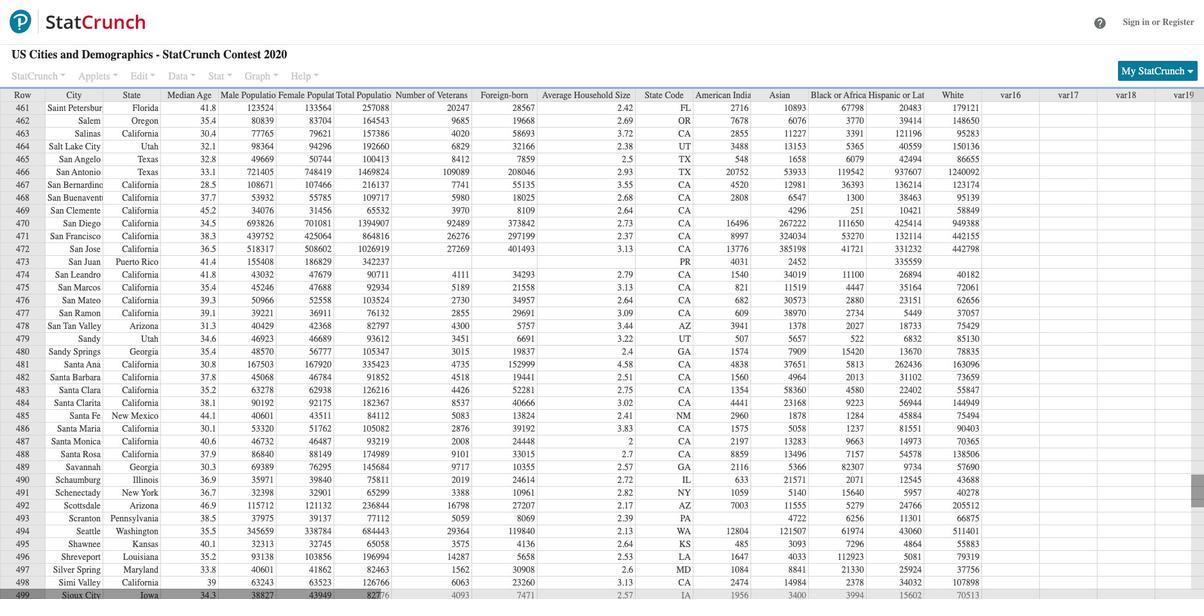 Task type: describe. For each thing, give the bounding box(es) containing it.
4426
[[452, 385, 470, 396]]

california for simi valley
[[122, 578, 159, 589]]

4033
[[789, 552, 807, 563]]

69389
[[252, 462, 274, 473]]

number
[[396, 90, 425, 101]]

163096
[[953, 359, 980, 370]]

ut for 3488
[[679, 141, 691, 152]]

statcrunch top level menu menu bar
[[0, 61, 1205, 86]]

44.1
[[201, 411, 216, 422]]

29691
[[513, 308, 535, 319]]

331232
[[895, 244, 922, 255]]

my statcrunch ▾
[[1122, 65, 1194, 77]]

san for san clemente
[[51, 205, 64, 216]]

465
[[16, 154, 30, 165]]

2880
[[847, 295, 865, 306]]

pennsylvania
[[111, 513, 159, 524]]

puerto rico
[[116, 257, 159, 268]]

1059
[[731, 488, 749, 499]]

182367
[[363, 398, 390, 409]]

ca for 609
[[679, 308, 691, 319]]

ca for 4838
[[679, 359, 691, 370]]

2452
[[789, 257, 807, 268]]

santa rosa
[[61, 449, 101, 460]]

santa for santa rosa
[[61, 449, 81, 460]]

san for san buenaventura
[[47, 193, 61, 203]]

6829
[[452, 141, 470, 152]]

3391
[[847, 128, 865, 139]]

36393
[[842, 180, 865, 191]]

state for state code
[[645, 90, 663, 101]]

my statcrunch ▾ button
[[1118, 61, 1198, 81]]

total population number of veterans
[[336, 90, 468, 101]]

ca for 16496
[[679, 218, 691, 229]]

barbara
[[72, 372, 101, 383]]

864816
[[363, 231, 390, 242]]

6063
[[452, 578, 470, 589]]

salt lake city
[[49, 141, 101, 152]]

statcrunch
[[1139, 65, 1185, 77]]

10893
[[784, 103, 807, 114]]

4441
[[731, 398, 749, 409]]

385198
[[780, 244, 807, 255]]

tx for 20752
[[679, 167, 691, 178]]

40429
[[252, 321, 274, 332]]

257088
[[363, 103, 390, 114]]

30.4
[[201, 128, 216, 139]]

san for san jose
[[70, 244, 83, 255]]

3388
[[452, 488, 470, 499]]

santa monica
[[51, 436, 101, 447]]

ca for 4441
[[679, 398, 691, 409]]

shawnee
[[68, 539, 101, 550]]

california for santa clara
[[122, 385, 159, 396]]

9734
[[904, 462, 922, 473]]

3.83
[[618, 424, 633, 435]]

california for santa ana
[[122, 359, 159, 370]]

14973
[[900, 436, 922, 447]]

482
[[16, 372, 30, 383]]

or
[[679, 116, 691, 126]]

my statcrunch ▾ main content
[[0, 45, 1205, 599]]

california for san jose
[[122, 244, 159, 255]]

san for san leandro
[[55, 270, 69, 280]]

white
[[942, 90, 964, 101]]

san marcos
[[58, 282, 101, 293]]

georgia for sandy springs
[[130, 347, 159, 357]]

arizona for san tan valley
[[130, 321, 159, 332]]

in
[[1143, 16, 1150, 27]]

0 horizontal spatial city
[[66, 90, 82, 101]]

san for san tan valley
[[47, 321, 61, 332]]

3.13 for 23260
[[618, 578, 633, 589]]

55847
[[958, 385, 980, 396]]

50744
[[309, 154, 332, 165]]

4020
[[452, 128, 470, 139]]

2.73
[[618, 218, 633, 229]]

470
[[16, 218, 30, 229]]

tx for 548
[[679, 154, 691, 165]]

3.55
[[618, 180, 633, 191]]

california for santa barbara
[[122, 372, 159, 383]]

40601 for 33.8
[[252, 565, 274, 576]]

ca for 8859
[[679, 449, 691, 460]]

african-
[[844, 90, 874, 101]]

6832
[[904, 334, 922, 345]]

56777
[[309, 347, 332, 357]]

34019
[[784, 270, 807, 280]]

98364
[[252, 141, 274, 152]]

york
[[141, 488, 159, 499]]

0 horizontal spatial 2855
[[452, 308, 470, 319]]

8109
[[517, 205, 535, 216]]

0 vertical spatial 2855
[[731, 128, 749, 139]]

425064
[[305, 231, 332, 242]]

3.72
[[618, 128, 633, 139]]

63523
[[309, 578, 332, 589]]

ca for 1560
[[679, 372, 691, 383]]

4580
[[847, 385, 865, 396]]

california for san diego
[[122, 218, 159, 229]]

ramon
[[75, 308, 101, 319]]

62938
[[309, 385, 332, 396]]

9685
[[452, 116, 470, 126]]

152999
[[508, 359, 535, 370]]

arizona for scottsdale
[[130, 501, 159, 512]]

fl
[[681, 103, 691, 114]]

santa for santa fe
[[70, 411, 90, 422]]

san for san francisco
[[50, 231, 64, 242]]

san for san mateo
[[62, 295, 76, 306]]

ks
[[680, 539, 691, 550]]

santa for santa barbara
[[50, 372, 70, 383]]

486
[[16, 424, 30, 435]]

ca for 2197
[[679, 436, 691, 447]]

27269
[[447, 244, 470, 255]]

4300
[[452, 321, 470, 332]]

92934
[[367, 282, 390, 293]]

53320
[[252, 424, 274, 435]]

33015
[[513, 449, 535, 460]]

ca for 4520
[[679, 180, 691, 191]]

sandy for sandy springs
[[49, 347, 71, 357]]

5449
[[904, 308, 922, 319]]

78835
[[958, 347, 980, 357]]

california for san bernardino
[[122, 180, 159, 191]]

5658
[[517, 552, 535, 563]]

41.8 for 43032
[[201, 270, 216, 280]]

hispanic
[[869, 90, 901, 101]]

puerto
[[116, 257, 139, 268]]

11301
[[900, 513, 922, 524]]

75811
[[367, 475, 390, 486]]

santa for santa ana
[[64, 359, 84, 370]]

texas for san angelo
[[138, 154, 159, 165]]

35.2 for 93138
[[201, 552, 216, 563]]

5365
[[847, 141, 865, 152]]

480
[[16, 347, 30, 357]]

492
[[16, 501, 30, 512]]

san for san bernardino
[[47, 180, 61, 191]]

2.64 for 34957
[[618, 295, 633, 306]]

1 horizontal spatial city
[[85, 141, 101, 152]]

148650
[[953, 116, 980, 126]]

1354
[[731, 385, 749, 396]]

150136
[[953, 141, 980, 152]]

0 vertical spatial valley
[[79, 321, 101, 332]]

california for santa clarita
[[122, 398, 159, 409]]

california for santa monica
[[122, 436, 159, 447]]

55785
[[309, 193, 332, 203]]

or inside sign in or register link
[[1153, 16, 1161, 27]]

population for male
[[241, 90, 280, 101]]

46923
[[252, 334, 274, 345]]

california for san mateo
[[122, 295, 159, 306]]

california for san buenaventura
[[122, 193, 159, 203]]

21558
[[513, 282, 535, 293]]



Task type: locate. For each thing, give the bounding box(es) containing it.
121196
[[896, 128, 922, 139]]

population up 123524 at the top left of page
[[241, 90, 280, 101]]

10 california from the top
[[122, 295, 159, 306]]

2 vertical spatial 2.64
[[618, 539, 633, 550]]

32.1
[[201, 141, 216, 152]]

san up "san francisco"
[[63, 218, 77, 229]]

0 horizontal spatial 485
[[16, 411, 30, 422]]

2.64 for 8109
[[618, 205, 633, 216]]

1 state from the left
[[123, 90, 141, 101]]

0 vertical spatial tx
[[679, 154, 691, 165]]

17 california from the top
[[122, 436, 159, 447]]

ut down or
[[679, 141, 691, 152]]

california for santa maria
[[122, 424, 159, 435]]

15 ca from the top
[[679, 398, 691, 409]]

11 california from the top
[[122, 308, 159, 319]]

sandy for sandy
[[78, 334, 101, 345]]

or for hispanic or latino white
[[903, 90, 911, 101]]

california for santa rosa
[[122, 449, 159, 460]]

4 california from the top
[[122, 205, 159, 216]]

4964
[[789, 372, 807, 383]]

40666
[[513, 398, 535, 409]]

16 california from the top
[[122, 424, 159, 435]]

19 california from the top
[[122, 578, 159, 589]]

san up san marcos
[[55, 270, 69, 280]]

1 vertical spatial arizona
[[130, 501, 159, 512]]

utah
[[141, 141, 159, 152], [141, 334, 159, 345]]

san down "san francisco"
[[70, 244, 83, 255]]

arizona
[[130, 321, 159, 332], [130, 501, 159, 512]]

santa up santa monica
[[57, 424, 77, 435]]

1 texas from the top
[[138, 154, 159, 165]]

36.9
[[201, 475, 216, 486]]

79621
[[309, 128, 332, 139]]

2 35.4 from the top
[[201, 282, 216, 293]]

0 vertical spatial sandy
[[78, 334, 101, 345]]

san for san juan
[[69, 257, 82, 268]]

2 population from the left
[[307, 90, 346, 101]]

san angelo
[[59, 154, 101, 165]]

san left francisco
[[50, 231, 64, 242]]

11519
[[785, 282, 807, 293]]

82463
[[367, 565, 390, 576]]

0 horizontal spatial or
[[834, 90, 842, 101]]

5657
[[789, 334, 807, 345]]

6 california from the top
[[122, 231, 159, 242]]

california for san clemente
[[122, 205, 159, 216]]

1 vertical spatial 485
[[736, 539, 749, 550]]

1 vertical spatial 35.4
[[201, 282, 216, 293]]

20752
[[727, 167, 749, 178]]

236844
[[363, 501, 390, 512]]

40601 down 93138
[[252, 565, 274, 576]]

median age
[[168, 90, 212, 101]]

Data set title: click to edit text field
[[12, 46, 383, 63]]

17 ca from the top
[[679, 436, 691, 447]]

2 ut from the top
[[679, 334, 691, 345]]

9 california from the top
[[122, 282, 159, 293]]

population for total
[[357, 90, 396, 101]]

1 population from the left
[[241, 90, 280, 101]]

sign in or register banner
[[0, 0, 1205, 46]]

2 ca from the top
[[679, 180, 691, 191]]

new mexico
[[112, 411, 159, 422]]

76132
[[367, 308, 390, 319]]

0 vertical spatial arizona
[[130, 321, 159, 332]]

city up saint petersburg
[[66, 90, 82, 101]]

1 vertical spatial 40601
[[252, 565, 274, 576]]

485 up 1647
[[736, 539, 749, 550]]

tx
[[679, 154, 691, 165], [679, 167, 691, 178]]

2.64 up 3.09 on the right bottom of the page
[[618, 295, 633, 306]]

52558
[[309, 295, 332, 306]]

2 horizontal spatial or
[[1153, 16, 1161, 27]]

7 ca from the top
[[679, 244, 691, 255]]

3.13 for 401493
[[618, 244, 633, 255]]

san diego
[[63, 218, 101, 229]]

1 vertical spatial utah
[[141, 334, 159, 345]]

menu bar inside statcrunch top level menu "menu bar"
[[0, 64, 385, 86]]

1 california from the top
[[122, 128, 159, 139]]

93612
[[367, 334, 390, 345]]

18 california from the top
[[122, 449, 159, 460]]

0 vertical spatial 35.4
[[201, 116, 216, 126]]

santa ana
[[64, 359, 101, 370]]

1 40601 from the top
[[252, 411, 274, 422]]

ut for 507
[[679, 334, 691, 345]]

35.4 for 48570
[[201, 347, 216, 357]]

san for san antonio
[[56, 167, 70, 178]]

texas for san antonio
[[138, 167, 159, 178]]

san for san diego
[[63, 218, 77, 229]]

10 ca from the top
[[679, 295, 691, 306]]

27207
[[513, 501, 535, 512]]

1 horizontal spatial or
[[903, 90, 911, 101]]

6 ca from the top
[[679, 231, 691, 242]]

1 2.64 from the top
[[618, 205, 633, 216]]

35.4 down 34.6
[[201, 347, 216, 357]]

2 41.8 from the top
[[201, 270, 216, 280]]

1 35.2 from the top
[[201, 385, 216, 396]]

70365
[[958, 436, 980, 447]]

santa for santa monica
[[51, 436, 71, 447]]

7741
[[452, 180, 470, 191]]

41.8 for 123524
[[201, 103, 216, 114]]

az for 7003
[[679, 501, 691, 512]]

valley down spring
[[78, 578, 101, 589]]

2.64 up 2.73
[[618, 205, 633, 216]]

2.64 down 2.13
[[618, 539, 633, 550]]

utah left 34.6
[[141, 334, 159, 345]]

1 vertical spatial 2.64
[[618, 295, 633, 306]]

1 vertical spatial 3.13
[[618, 282, 633, 293]]

95139
[[958, 193, 980, 203]]

2730
[[452, 295, 470, 306]]

8 california from the top
[[122, 270, 159, 280]]

2 tx from the top
[[679, 167, 691, 178]]

0 vertical spatial texas
[[138, 154, 159, 165]]

san up tan
[[59, 308, 73, 319]]

2.64 for 4136
[[618, 539, 633, 550]]

11100
[[843, 270, 865, 280]]

1 vertical spatial ga
[[678, 462, 691, 473]]

sandy up 'santa ana' on the left bottom of the page
[[49, 347, 71, 357]]

0 vertical spatial new
[[112, 411, 129, 422]]

4864
[[904, 539, 922, 550]]

5 ca from the top
[[679, 218, 691, 229]]

0 vertical spatial 485
[[16, 411, 30, 422]]

ca for 682
[[679, 295, 691, 306]]

1 vertical spatial valley
[[78, 578, 101, 589]]

santa down santa monica
[[61, 449, 81, 460]]

3 35.4 from the top
[[201, 347, 216, 357]]

1 arizona from the top
[[130, 321, 159, 332]]

28.5
[[201, 180, 216, 191]]

illinois
[[133, 475, 159, 486]]

40601 up the 53320
[[252, 411, 274, 422]]

ca for 2855
[[679, 128, 691, 139]]

3.13 down 2.79
[[618, 282, 633, 293]]

80839
[[252, 116, 274, 126]]

santa for santa clarita
[[54, 398, 74, 409]]

485 down 484 at the bottom left of page
[[16, 411, 30, 422]]

2 arizona from the top
[[130, 501, 159, 512]]

ca for 1540
[[679, 270, 691, 280]]

nm
[[677, 411, 691, 422]]

0 vertical spatial ut
[[679, 141, 691, 152]]

4838
[[731, 359, 749, 370]]

ga for 2116
[[678, 462, 691, 473]]

35.4 up "39.3"
[[201, 282, 216, 293]]

1 vertical spatial city
[[85, 141, 101, 152]]

54578
[[900, 449, 922, 460]]

new
[[112, 411, 129, 422], [122, 488, 139, 499]]

1 ut from the top
[[679, 141, 691, 152]]

or right black
[[834, 90, 842, 101]]

santa down santa maria
[[51, 436, 71, 447]]

utah for salt lake city
[[141, 141, 159, 152]]

1 vertical spatial texas
[[138, 167, 159, 178]]

0 vertical spatial 35.2
[[201, 385, 216, 396]]

3 2.64 from the top
[[618, 539, 633, 550]]

az left 3941
[[679, 321, 691, 332]]

32166
[[513, 141, 535, 152]]

373842
[[508, 218, 535, 229]]

silver spring
[[53, 565, 101, 576]]

0 vertical spatial 40601
[[252, 411, 274, 422]]

buenaventura
[[63, 193, 113, 203]]

463
[[16, 128, 30, 139]]

1 vertical spatial georgia
[[130, 462, 159, 473]]

3575
[[452, 539, 470, 550]]

or up 20483
[[903, 90, 911, 101]]

sandy up springs
[[78, 334, 101, 345]]

2 state from the left
[[645, 90, 663, 101]]

ca for 2474
[[679, 578, 691, 589]]

state up florida
[[123, 90, 141, 101]]

san down san leandro
[[58, 282, 72, 293]]

2 vertical spatial 35.4
[[201, 347, 216, 357]]

california for san leandro
[[122, 270, 159, 280]]

2 texas from the top
[[138, 167, 159, 178]]

ga for 1574
[[678, 347, 691, 357]]

4031
[[731, 257, 749, 268]]

state for state
[[123, 90, 141, 101]]

new for new mexico
[[112, 411, 129, 422]]

1 vertical spatial 41.8
[[201, 270, 216, 280]]

0 horizontal spatial sandy
[[49, 347, 71, 357]]

utah for sandy
[[141, 334, 159, 345]]

41.8 down 41.4
[[201, 270, 216, 280]]

111650
[[838, 218, 865, 229]]

georgia up illinois
[[130, 462, 159, 473]]

san down lake
[[59, 154, 73, 165]]

santa for santa maria
[[57, 424, 77, 435]]

1 vertical spatial 35.2
[[201, 552, 216, 563]]

ut left "507"
[[679, 334, 691, 345]]

4 ca from the top
[[679, 205, 691, 216]]

1 vertical spatial 2855
[[452, 308, 470, 319]]

california for san ramon
[[122, 308, 159, 319]]

santa up santa clara
[[50, 372, 70, 383]]

1 vertical spatial ut
[[679, 334, 691, 345]]

14 california from the top
[[122, 385, 159, 396]]

ca for 1575
[[679, 424, 691, 435]]

12 ca from the top
[[679, 359, 691, 370]]

georgia right springs
[[130, 347, 159, 357]]

savannah
[[66, 462, 101, 473]]

2 2.64 from the top
[[618, 295, 633, 306]]

0 vertical spatial 41.8
[[201, 103, 216, 114]]

santa fe
[[70, 411, 101, 422]]

1 horizontal spatial 485
[[736, 539, 749, 550]]

francisco
[[66, 231, 101, 242]]

4520
[[731, 180, 749, 191]]

santa for santa clara
[[59, 385, 79, 396]]

1 utah from the top
[[141, 141, 159, 152]]

california for san marcos
[[122, 282, 159, 293]]

menu bar
[[0, 64, 385, 86]]

1 vertical spatial new
[[122, 488, 139, 499]]

63278
[[252, 385, 274, 396]]

46689
[[309, 334, 332, 345]]

2855 down the 2730 at the left of page
[[452, 308, 470, 319]]

34076
[[252, 205, 274, 216]]

19 ca from the top
[[679, 578, 691, 589]]

santa down "sandy springs"
[[64, 359, 84, 370]]

median
[[168, 90, 195, 101]]

san for san angelo
[[59, 154, 73, 165]]

or for black or african-american
[[834, 90, 842, 101]]

foreign-born
[[481, 90, 528, 101]]

population up 133564
[[307, 90, 346, 101]]

35.2 up 38.1
[[201, 385, 216, 396]]

san down san antonio
[[47, 180, 61, 191]]

santa down santa barbara
[[59, 385, 79, 396]]

15 california from the top
[[122, 398, 159, 409]]

1 vertical spatial tx
[[679, 167, 691, 178]]

san for san ramon
[[59, 308, 73, 319]]

1240092
[[949, 167, 980, 178]]

utah down oregon
[[141, 141, 159, 152]]

3488
[[731, 141, 749, 152]]

0 vertical spatial 2.64
[[618, 205, 633, 216]]

new for new york
[[122, 488, 139, 499]]

georgia for savannah
[[130, 462, 159, 473]]

ca for 8997
[[679, 231, 691, 242]]

3.13 for 21558
[[618, 282, 633, 293]]

2 california from the top
[[122, 180, 159, 191]]

2.5
[[622, 154, 633, 165]]

ca for 2808
[[679, 193, 691, 203]]

san up san bernardino
[[56, 167, 70, 178]]

santa up santa maria
[[70, 411, 90, 422]]

md
[[677, 565, 691, 576]]

49669
[[252, 154, 274, 165]]

0 horizontal spatial population
[[241, 90, 280, 101]]

37.8
[[201, 372, 216, 383]]

1 az from the top
[[679, 321, 691, 332]]

2.39
[[618, 513, 633, 524]]

1 vertical spatial sandy
[[49, 347, 71, 357]]

san down san marcos
[[62, 295, 76, 306]]

693826
[[247, 218, 274, 229]]

0 horizontal spatial state
[[123, 90, 141, 101]]

female
[[279, 90, 305, 101]]

2 utah from the top
[[141, 334, 159, 345]]

1 35.4 from the top
[[201, 116, 216, 126]]

population up 257088
[[357, 90, 396, 101]]

2197
[[731, 436, 749, 447]]

san for san marcos
[[58, 282, 72, 293]]

39.3
[[201, 295, 216, 306]]

66875
[[958, 513, 980, 524]]

0 vertical spatial city
[[66, 90, 82, 101]]

35.4 for 80839
[[201, 116, 216, 126]]

2 horizontal spatial population
[[357, 90, 396, 101]]

2 az from the top
[[679, 501, 691, 512]]

3 population from the left
[[357, 90, 396, 101]]

8997
[[731, 231, 749, 242]]

ga left 1574
[[678, 347, 691, 357]]

2 40601 from the top
[[252, 565, 274, 576]]

5083
[[452, 411, 470, 422]]

88149
[[309, 449, 332, 460]]

2.51
[[618, 372, 633, 383]]

state
[[123, 90, 141, 101], [645, 90, 663, 101]]

1 horizontal spatial 2855
[[731, 128, 749, 139]]

san left tan
[[47, 321, 61, 332]]

san tan valley
[[47, 321, 101, 332]]

ga up il
[[678, 462, 691, 473]]

471
[[16, 231, 30, 242]]

12 california from the top
[[122, 359, 159, 370]]

ca for 1354
[[679, 385, 691, 396]]

1 horizontal spatial population
[[307, 90, 346, 101]]

1 horizontal spatial state
[[645, 90, 663, 101]]

35.2 down 40.1
[[201, 552, 216, 563]]

35.4 for 45246
[[201, 282, 216, 293]]

il
[[683, 475, 691, 486]]

31102
[[900, 372, 922, 383]]

13 ca from the top
[[679, 372, 691, 383]]

1 horizontal spatial sandy
[[78, 334, 101, 345]]

8 ca from the top
[[679, 270, 691, 280]]

5 california from the top
[[122, 218, 159, 229]]

santa down santa clara
[[54, 398, 74, 409]]

2808
[[731, 193, 749, 203]]

0 vertical spatial az
[[679, 321, 691, 332]]

77765
[[252, 128, 274, 139]]

41.8 down age
[[201, 103, 216, 114]]

3 3.13 from the top
[[618, 578, 633, 589]]

2.7
[[622, 449, 633, 460]]

san left clemente
[[51, 205, 64, 216]]

1 ga from the top
[[678, 347, 691, 357]]

3770
[[847, 116, 865, 126]]

san up san leandro
[[69, 257, 82, 268]]

18 ca from the top
[[679, 449, 691, 460]]

az for 3941
[[679, 321, 691, 332]]

mexico
[[131, 411, 159, 422]]

1 tx from the top
[[679, 154, 691, 165]]

valley down ramon
[[79, 321, 101, 332]]

40601 for 44.1
[[252, 411, 274, 422]]

ca for 821
[[679, 282, 691, 293]]

2 georgia from the top
[[130, 462, 159, 473]]

2 3.13 from the top
[[618, 282, 633, 293]]

san down san bernardino
[[47, 193, 61, 203]]

467
[[16, 180, 30, 191]]

23168
[[784, 398, 807, 409]]

13 california from the top
[[122, 372, 159, 383]]

1 41.8 from the top
[[201, 103, 216, 114]]

0 vertical spatial ga
[[678, 347, 691, 357]]

1 3.13 from the top
[[618, 244, 633, 255]]

new right fe
[[112, 411, 129, 422]]

california for salinas
[[122, 128, 159, 139]]

2.17
[[618, 501, 633, 512]]

9 ca from the top
[[679, 282, 691, 293]]

16 ca from the top
[[679, 424, 691, 435]]

2855 down 7678
[[731, 128, 749, 139]]

11 ca from the top
[[679, 308, 691, 319]]

7 california from the top
[[122, 244, 159, 255]]

1 vertical spatial az
[[679, 501, 691, 512]]

1 georgia from the top
[[130, 347, 159, 357]]

6256
[[847, 513, 865, 524]]

0 vertical spatial georgia
[[130, 347, 159, 357]]

35.2 for 63278
[[201, 385, 216, 396]]

3.13 down 2.37
[[618, 244, 633, 255]]

35.4 up 30.4
[[201, 116, 216, 126]]

2 35.2 from the top
[[201, 552, 216, 563]]

196994
[[363, 552, 390, 563]]

0 vertical spatial 3.13
[[618, 244, 633, 255]]

2 vertical spatial 3.13
[[618, 578, 633, 589]]

14 ca from the top
[[679, 385, 691, 396]]

121507
[[780, 526, 807, 537]]

new left york at bottom left
[[122, 488, 139, 499]]

1574
[[731, 347, 749, 357]]

1 ca from the top
[[679, 128, 691, 139]]

rosa
[[83, 449, 101, 460]]

3.13 down the 2.6
[[618, 578, 633, 589]]

123174
[[953, 180, 980, 191]]

city down salinas
[[85, 141, 101, 152]]

or right in
[[1153, 16, 1161, 27]]

3 ca from the top
[[679, 193, 691, 203]]

4735
[[452, 359, 470, 370]]

24766
[[900, 501, 922, 512]]

hispanic or latino white
[[869, 90, 964, 101]]

0 vertical spatial utah
[[141, 141, 159, 152]]

ca for 13776
[[679, 244, 691, 255]]

california for san francisco
[[122, 231, 159, 242]]

8069
[[517, 513, 535, 524]]

state left code
[[645, 90, 663, 101]]

3 california from the top
[[122, 193, 159, 203]]

2 ga from the top
[[678, 462, 691, 473]]

496
[[16, 552, 30, 563]]

508602
[[305, 244, 332, 255]]

az down ny
[[679, 501, 691, 512]]



Task type: vqa. For each thing, say whether or not it's contained in the screenshot.


